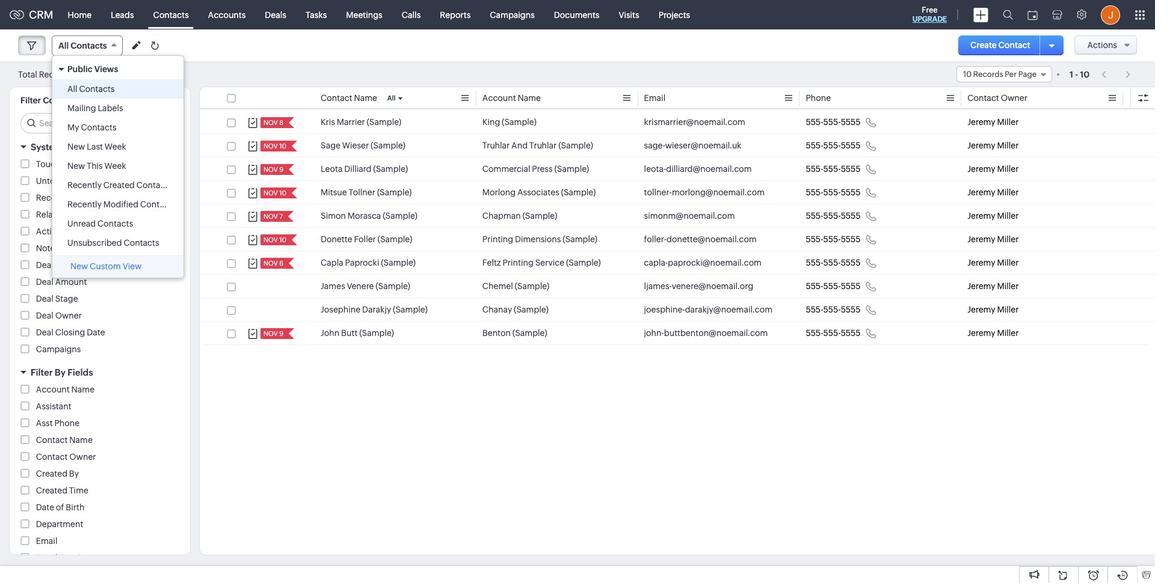 Task type: vqa. For each thing, say whether or not it's contained in the screenshot.


Task type: locate. For each thing, give the bounding box(es) containing it.
0 vertical spatial deals
[[265, 10, 286, 20]]

0 horizontal spatial by
[[55, 368, 66, 378]]

jeremy miller for wieser@noemail.uk
[[968, 141, 1019, 150]]

action up 'related records action'
[[66, 193, 92, 203]]

truhlar
[[482, 141, 510, 150], [529, 141, 557, 150]]

sage wieser (sample) link
[[321, 140, 405, 152]]

0 vertical spatial by
[[55, 368, 66, 378]]

4 jeremy from the top
[[968, 188, 996, 197]]

date left of
[[36, 503, 54, 513]]

navigation
[[1096, 66, 1137, 83]]

(sample) right morasca
[[383, 211, 418, 221]]

2 9 from the top
[[279, 330, 283, 338]]

10
[[1080, 70, 1090, 79], [963, 70, 972, 79], [73, 70, 82, 79], [279, 143, 287, 150], [279, 190, 287, 197], [279, 236, 287, 244]]

1 vertical spatial action
[[101, 210, 127, 220]]

foller-donette@noemail.com link
[[644, 233, 757, 246]]

filter down total
[[20, 96, 41, 105]]

records inside field
[[974, 70, 1003, 79]]

10 down 8
[[279, 143, 287, 150]]

5 nov from the top
[[264, 213, 278, 220]]

1 horizontal spatial contact owner
[[968, 93, 1028, 103]]

modified
[[103, 200, 138, 209]]

commercial press (sample)
[[482, 164, 589, 174]]

nov 10 up nov 7
[[264, 190, 287, 197]]

1 vertical spatial 9
[[279, 330, 283, 338]]

4 deal from the top
[[36, 328, 53, 338]]

all up kris marrier (sample)
[[387, 94, 396, 102]]

9 down 8
[[279, 166, 283, 173]]

deal down deal stage
[[36, 311, 53, 321]]

1 deal from the top
[[36, 277, 53, 287]]

nov for leota dilliard (sample)
[[264, 166, 278, 173]]

1 horizontal spatial contact name
[[321, 93, 377, 103]]

deal down deal owner
[[36, 328, 53, 338]]

recently down this on the left of page
[[67, 181, 102, 190]]

7 nov from the top
[[264, 260, 278, 267]]

1 vertical spatial created
[[36, 469, 67, 479]]

9 miller from the top
[[997, 305, 1019, 315]]

9 5555 from the top
[[841, 305, 861, 315]]

filter inside dropdown button
[[31, 368, 53, 378]]

meetings link
[[337, 0, 392, 29]]

nov 9 left john
[[264, 330, 283, 338]]

account name down "filter by fields"
[[36, 385, 94, 395]]

0 vertical spatial new
[[67, 142, 85, 152]]

1 vertical spatial account name
[[36, 385, 94, 395]]

printing up "chemel (sample)"
[[503, 258, 534, 268]]

0 vertical spatial all contacts
[[58, 41, 107, 51]]

(sample) down chemel (sample) link
[[514, 305, 549, 315]]

0 horizontal spatial contact name
[[36, 436, 93, 445]]

nov inside "link"
[[264, 213, 278, 220]]

miller for buttbenton@noemail.com
[[997, 329, 1019, 338]]

jeremy for buttbenton@noemail.com
[[968, 329, 996, 338]]

jeremy for wieser@noemail.uk
[[968, 141, 996, 150]]

1 nov 10 link from the top
[[261, 141, 288, 152]]

4 miller from the top
[[997, 188, 1019, 197]]

555-555-5555
[[806, 117, 861, 127], [806, 141, 861, 150], [806, 164, 861, 174], [806, 188, 861, 197], [806, 211, 861, 221], [806, 235, 861, 244], [806, 258, 861, 268], [806, 282, 861, 291], [806, 305, 861, 315], [806, 329, 861, 338]]

name down fields
[[71, 385, 94, 395]]

0 vertical spatial account name
[[482, 93, 541, 103]]

nov 10 for sage wieser (sample)
[[264, 143, 287, 150]]

0 horizontal spatial deals
[[36, 261, 57, 270]]

7 jeremy miller from the top
[[968, 258, 1019, 268]]

deals down notes
[[36, 261, 57, 270]]

9
[[279, 166, 283, 173], [279, 330, 283, 338]]

mailing
[[67, 104, 96, 113]]

6
[[279, 260, 283, 267]]

created by
[[36, 469, 79, 479]]

4 5555 from the top
[[841, 188, 861, 197]]

1 vertical spatial printing
[[503, 258, 534, 268]]

josephine darakjy (sample) link
[[321, 304, 428, 316]]

public
[[67, 64, 93, 74]]

total
[[18, 70, 37, 79]]

jeremy for darakjy@noemail.com
[[968, 305, 996, 315]]

nov 9 down nov 8
[[264, 166, 283, 173]]

upgrade
[[913, 15, 947, 23]]

all
[[58, 41, 69, 51], [67, 84, 77, 94], [387, 94, 396, 102]]

records up filter contacts by
[[39, 70, 71, 79]]

5555 for donette@noemail.com
[[841, 235, 861, 244]]

8
[[279, 119, 283, 126]]

unsubscribed contacts
[[67, 238, 159, 248]]

jeremy miller for buttbenton@noemail.com
[[968, 329, 1019, 338]]

0 horizontal spatial action
[[66, 193, 92, 203]]

joesphine-
[[644, 305, 685, 315]]

contacts up by
[[79, 84, 115, 94]]

deal for deal stage
[[36, 294, 53, 304]]

8 jeremy miller from the top
[[968, 282, 1019, 291]]

crm link
[[10, 8, 53, 21]]

contacts up "public views"
[[71, 41, 107, 51]]

1 vertical spatial nov 9 link
[[261, 329, 285, 339]]

2 nov 10 from the top
[[264, 190, 287, 197]]

jeremy for paprocki@noemail.com
[[968, 258, 996, 268]]

3 nov 10 link from the top
[[261, 235, 288, 246]]

2 vertical spatial new
[[70, 262, 88, 271]]

1 vertical spatial recently
[[67, 200, 102, 209]]

0 vertical spatial date
[[87, 328, 105, 338]]

joesphine-darakjy@noemail.com link
[[644, 304, 773, 316]]

0 vertical spatial contact owner
[[968, 93, 1028, 103]]

0 vertical spatial filter
[[20, 96, 41, 105]]

nov 9 link
[[261, 164, 285, 175], [261, 329, 285, 339]]

6 5555 from the top
[[841, 235, 861, 244]]

2 recently from the top
[[67, 200, 102, 209]]

created for created by
[[36, 469, 67, 479]]

9 left john
[[279, 330, 283, 338]]

marrier
[[337, 117, 365, 127]]

0 vertical spatial nov 10 link
[[261, 141, 288, 152]]

simon morasca (sample)
[[321, 211, 418, 221]]

1 horizontal spatial phone
[[806, 93, 831, 103]]

0 horizontal spatial truhlar
[[482, 141, 510, 150]]

foller
[[354, 235, 376, 244]]

created up modified
[[103, 181, 135, 190]]

wieser@noemail.uk
[[665, 141, 742, 150]]

1 week from the top
[[105, 142, 126, 152]]

nov 10 link for sage
[[261, 141, 288, 152]]

asst phone
[[36, 419, 80, 428]]

accounts
[[208, 10, 246, 20]]

nov 7 link
[[261, 211, 284, 222]]

simon
[[321, 211, 346, 221]]

1 vertical spatial new
[[67, 161, 85, 171]]

All Contacts field
[[52, 36, 123, 56]]

miller for venere@noemail.org
[[997, 282, 1019, 291]]

action down modified
[[101, 210, 127, 220]]

4 nov from the top
[[264, 190, 278, 197]]

7 555-555-5555 from the top
[[806, 258, 861, 268]]

1 horizontal spatial date
[[87, 328, 105, 338]]

0 vertical spatial week
[[105, 142, 126, 152]]

projects link
[[649, 0, 700, 29]]

capla-
[[644, 258, 668, 268]]

2 week from the top
[[104, 161, 126, 171]]

all contacts up by
[[67, 84, 115, 94]]

0 vertical spatial nov 9
[[264, 166, 283, 173]]

1 vertical spatial by
[[69, 469, 79, 479]]

1 vertical spatial nov 10
[[264, 190, 287, 197]]

jeremy for donette@noemail.com
[[968, 235, 996, 244]]

all inside all contacts field
[[58, 41, 69, 51]]

calls
[[402, 10, 421, 20]]

-
[[1075, 70, 1078, 79]]

7 5555 from the top
[[841, 258, 861, 268]]

capla-paprocki@noemail.com link
[[644, 257, 762, 269]]

2 nov 9 from the top
[[264, 330, 283, 338]]

date right closing
[[87, 328, 105, 338]]

4 555-555-5555 from the top
[[806, 188, 861, 197]]

new inside new custom view link
[[70, 262, 88, 271]]

campaigns down closing
[[36, 345, 81, 354]]

(sample) down darakjy
[[359, 329, 394, 338]]

10 up "7"
[[279, 190, 287, 197]]

2 nov 9 link from the top
[[261, 329, 285, 339]]

8 5555 from the top
[[841, 282, 861, 291]]

created up created time
[[36, 469, 67, 479]]

3 miller from the top
[[997, 164, 1019, 174]]

6 jeremy from the top
[[968, 235, 996, 244]]

2 miller from the top
[[997, 141, 1019, 150]]

mailing labels
[[67, 104, 123, 113]]

nov 10 link up nov 6
[[261, 235, 288, 246]]

contact name
[[321, 93, 377, 103], [36, 436, 93, 445]]

deal for deal closing date
[[36, 328, 53, 338]]

(sample) up darakjy
[[376, 282, 410, 291]]

leota dilliard (sample) link
[[321, 163, 408, 175]]

all up public at the top left of the page
[[58, 41, 69, 51]]

1 miller from the top
[[997, 117, 1019, 127]]

3 nov from the top
[[264, 166, 278, 173]]

0 horizontal spatial account
[[36, 385, 70, 395]]

nov 10 link down nov 8
[[261, 141, 288, 152]]

contacts right leads link
[[153, 10, 189, 20]]

views
[[94, 64, 118, 74]]

0 vertical spatial created
[[103, 181, 135, 190]]

filter for filter by fields
[[31, 368, 53, 378]]

contact name down asst phone
[[36, 436, 93, 445]]

new up the touched records
[[67, 142, 85, 152]]

2 nov 10 link from the top
[[261, 188, 288, 199]]

2 vertical spatial all
[[387, 94, 396, 102]]

tollner-
[[644, 188, 672, 197]]

name up the king (sample)
[[518, 93, 541, 103]]

week right last
[[105, 142, 126, 152]]

1 555-555-5555 from the top
[[806, 117, 861, 127]]

kris marrier (sample)
[[321, 117, 401, 127]]

all up filter contacts by
[[67, 84, 77, 94]]

10 miller from the top
[[997, 329, 1019, 338]]

1 nov 10 from the top
[[264, 143, 287, 150]]

0 horizontal spatial campaigns
[[36, 345, 81, 354]]

jeremy miller for venere@noemail.org
[[968, 282, 1019, 291]]

sage wieser (sample)
[[321, 141, 405, 150]]

3 5555 from the top
[[841, 164, 861, 174]]

1 recently from the top
[[67, 181, 102, 190]]

record action
[[36, 193, 92, 203]]

0 vertical spatial account
[[482, 93, 516, 103]]

records down record action
[[68, 210, 100, 220]]

josephine
[[321, 305, 360, 315]]

kris
[[321, 117, 335, 127]]

create menu image
[[974, 8, 989, 22]]

1 vertical spatial week
[[104, 161, 126, 171]]

2 nov from the top
[[264, 143, 278, 150]]

3 deal from the top
[[36, 311, 53, 321]]

by up time
[[69, 469, 79, 479]]

my
[[67, 123, 79, 132]]

email down department
[[36, 537, 57, 546]]

0 horizontal spatial date
[[36, 503, 54, 513]]

records down new this week
[[82, 176, 114, 186]]

0 vertical spatial nov 10
[[264, 143, 287, 150]]

1 horizontal spatial account
[[482, 93, 516, 103]]

kris marrier (sample) link
[[321, 116, 401, 128]]

records down defined
[[72, 159, 105, 169]]

1 vertical spatial all
[[67, 84, 77, 94]]

1 vertical spatial phone
[[54, 419, 80, 428]]

new custom view
[[70, 262, 142, 271]]

1 nov from the top
[[264, 119, 278, 126]]

nov for mitsue tollner (sample)
[[264, 190, 278, 197]]

10 down create
[[963, 70, 972, 79]]

recently up 'related records action'
[[67, 200, 102, 209]]

nov for kris marrier (sample)
[[264, 119, 278, 126]]

records left per
[[974, 70, 1003, 79]]

nov for sage wieser (sample)
[[264, 143, 278, 150]]

(sample) up sage wieser (sample) link
[[367, 117, 401, 127]]

all contacts inside field
[[58, 41, 107, 51]]

contacts up recently modified contacts at the left
[[136, 181, 172, 190]]

10 up by
[[73, 70, 82, 79]]

commercial
[[482, 164, 530, 174]]

james venere (sample) link
[[321, 280, 410, 292]]

1 vertical spatial account
[[36, 385, 70, 395]]

nov 9 link down nov 8 link
[[261, 164, 285, 175]]

(sample) right darakjy
[[393, 305, 428, 315]]

new up untouched records
[[67, 161, 85, 171]]

public views region
[[52, 79, 184, 253]]

3 555-555-5555 from the top
[[806, 164, 861, 174]]

6 miller from the top
[[997, 235, 1019, 244]]

deals link
[[255, 0, 296, 29]]

created
[[103, 181, 135, 190], [36, 469, 67, 479], [36, 486, 67, 496]]

public views button
[[52, 59, 184, 79]]

owner down per
[[1001, 93, 1028, 103]]

1 vertical spatial nov 10 link
[[261, 188, 288, 199]]

10 555-555-5555 from the top
[[806, 329, 861, 338]]

8 jeremy from the top
[[968, 282, 996, 291]]

deals left tasks
[[265, 10, 286, 20]]

related records action
[[36, 210, 127, 220]]

deal left the stage
[[36, 294, 53, 304]]

(sample) right wieser
[[371, 141, 405, 150]]

5 5555 from the top
[[841, 211, 861, 221]]

filters
[[101, 142, 127, 152]]

mailing labels option
[[52, 99, 184, 118]]

1 vertical spatial filter
[[31, 368, 53, 378]]

deal closing date
[[36, 328, 105, 338]]

row group
[[200, 111, 1155, 345]]

2 5555 from the top
[[841, 141, 861, 150]]

2 vertical spatial created
[[36, 486, 67, 496]]

0 vertical spatial recently
[[67, 181, 102, 190]]

1 nov 9 from the top
[[264, 166, 283, 173]]

nov 9 for leota dilliard (sample)
[[264, 166, 283, 173]]

system defined filters button
[[10, 137, 190, 158]]

dimensions
[[515, 235, 561, 244]]

9 jeremy from the top
[[968, 305, 996, 315]]

printing down chapman
[[482, 235, 513, 244]]

custom
[[90, 262, 121, 271]]

deal amount
[[36, 277, 87, 287]]

10 records per page
[[963, 70, 1037, 79]]

2 jeremy from the top
[[968, 141, 996, 150]]

contacts inside "link"
[[153, 10, 189, 20]]

touched records
[[36, 159, 105, 169]]

1 nov 9 link from the top
[[261, 164, 285, 175]]

foller-donette@noemail.com
[[644, 235, 757, 244]]

5555 for buttbenton@noemail.com
[[841, 329, 861, 338]]

6 555-555-5555 from the top
[[806, 235, 861, 244]]

(sample) right paprocki
[[381, 258, 416, 268]]

9 jeremy miller from the top
[[968, 305, 1019, 315]]

by for created
[[69, 469, 79, 479]]

created for created time
[[36, 486, 67, 496]]

2 vertical spatial nov 10
[[264, 236, 287, 244]]

search image
[[1003, 10, 1013, 20]]

555-555-5555 for paprocki@noemail.com
[[806, 258, 861, 268]]

nov 9 link for leota
[[261, 164, 285, 175]]

1 9 from the top
[[279, 166, 283, 173]]

account up king
[[482, 93, 516, 103]]

nov 6
[[264, 260, 283, 267]]

chanay
[[482, 305, 512, 315]]

10 up 6
[[279, 236, 287, 244]]

9 for john
[[279, 330, 283, 338]]

5555 for paprocki@noemail.com
[[841, 258, 861, 268]]

1 horizontal spatial truhlar
[[529, 141, 557, 150]]

nov 10 link up nov 7
[[261, 188, 288, 199]]

owner up created by
[[69, 453, 96, 462]]

0 vertical spatial phone
[[806, 93, 831, 103]]

0 vertical spatial nov 9 link
[[261, 164, 285, 175]]

2 555-555-5555 from the top
[[806, 141, 861, 150]]

action
[[66, 193, 92, 203], [101, 210, 127, 220]]

1 horizontal spatial by
[[69, 469, 79, 479]]

0 horizontal spatial phone
[[54, 419, 80, 428]]

555-555-5555 for morlong@noemail.com
[[806, 188, 861, 197]]

week down filters
[[104, 161, 126, 171]]

deal up deal stage
[[36, 277, 53, 287]]

ljames-
[[644, 282, 672, 291]]

2 deal from the top
[[36, 294, 53, 304]]

nov 10 up nov 6
[[264, 236, 287, 244]]

john-
[[644, 329, 664, 338]]

jeremy for dilliard@noemail.com
[[968, 164, 996, 174]]

1 horizontal spatial deals
[[265, 10, 286, 20]]

nov for simon morasca (sample)
[[264, 213, 278, 220]]

contact down asst phone
[[36, 436, 68, 445]]

5 miller from the top
[[997, 211, 1019, 221]]

contact owner down 10 records per page on the top right
[[968, 93, 1028, 103]]

miller
[[997, 117, 1019, 127], [997, 141, 1019, 150], [997, 164, 1019, 174], [997, 188, 1019, 197], [997, 211, 1019, 221], [997, 235, 1019, 244], [997, 258, 1019, 268], [997, 282, 1019, 291], [997, 305, 1019, 315], [997, 329, 1019, 338]]

7 jeremy from the top
[[968, 258, 996, 268]]

5555 for morlong@noemail.com
[[841, 188, 861, 197]]

1 truhlar from the left
[[482, 141, 510, 150]]

1 vertical spatial date
[[36, 503, 54, 513]]

account name up the king (sample)
[[482, 93, 541, 103]]

capla paprocki (sample) link
[[321, 257, 416, 269]]

truhlar up press
[[529, 141, 557, 150]]

8 nov from the top
[[264, 330, 278, 338]]

555-555-5555 for darakjy@noemail.com
[[806, 305, 861, 315]]

1 vertical spatial all contacts
[[67, 84, 115, 94]]

filter contacts by
[[20, 96, 91, 105]]

of
[[56, 503, 64, 513]]

Search text field
[[21, 114, 181, 133]]

3 jeremy from the top
[[968, 164, 996, 174]]

10 jeremy miller from the top
[[968, 329, 1019, 338]]

new up "amount"
[[70, 262, 88, 271]]

2 jeremy miller from the top
[[968, 141, 1019, 150]]

8 miller from the top
[[997, 282, 1019, 291]]

by inside dropdown button
[[55, 368, 66, 378]]

jeremy for venere@noemail.org
[[968, 282, 996, 291]]

chemel
[[482, 282, 513, 291]]

recently modified contacts
[[67, 200, 176, 209]]

week
[[105, 142, 126, 152], [104, 161, 126, 171]]

6 jeremy miller from the top
[[968, 235, 1019, 244]]

email up krismarrier@noemail.com link
[[644, 93, 666, 103]]

account up assistant
[[36, 385, 70, 395]]

(sample) up printing dimensions (sample)
[[523, 211, 557, 221]]

0 vertical spatial 9
[[279, 166, 283, 173]]

5555 for darakjy@noemail.com
[[841, 305, 861, 315]]

1 horizontal spatial action
[[101, 210, 127, 220]]

1 vertical spatial nov 9
[[264, 330, 283, 338]]

2 vertical spatial nov 10 link
[[261, 235, 288, 246]]

5 jeremy miller from the top
[[968, 211, 1019, 221]]

10 5555 from the top
[[841, 329, 861, 338]]

truhlar left and
[[482, 141, 510, 150]]

9 555-555-5555 from the top
[[806, 305, 861, 315]]

4 jeremy miller from the top
[[968, 188, 1019, 197]]

(sample) up and
[[502, 117, 537, 127]]

10 jeremy from the top
[[968, 329, 996, 338]]

feltz printing service (sample) link
[[482, 257, 601, 269]]

leads link
[[101, 0, 144, 29]]

5555 for venere@noemail.org
[[841, 282, 861, 291]]

deal for deal owner
[[36, 311, 53, 321]]

7 miller from the top
[[997, 258, 1019, 268]]

contacts inside field
[[71, 41, 107, 51]]

records for touched
[[72, 159, 105, 169]]

printing dimensions (sample) link
[[482, 233, 598, 246]]

contacts left by
[[43, 96, 79, 105]]

jeremy miller for dilliard@noemail.com
[[968, 164, 1019, 174]]

by for filter
[[55, 368, 66, 378]]

3 nov 10 from the top
[[264, 236, 287, 244]]

0 horizontal spatial contact owner
[[36, 453, 96, 462]]

3 jeremy miller from the top
[[968, 164, 1019, 174]]

6 nov from the top
[[264, 236, 278, 244]]

0 vertical spatial contact name
[[321, 93, 377, 103]]

by left fields
[[55, 368, 66, 378]]

owner up closing
[[55, 311, 82, 321]]

donette
[[321, 235, 352, 244]]

tasks link
[[296, 0, 337, 29]]

contact name up marrier
[[321, 93, 377, 103]]

by
[[81, 96, 91, 105]]

0 vertical spatial all
[[58, 41, 69, 51]]

created down created by
[[36, 486, 67, 496]]

filter up assistant
[[31, 368, 53, 378]]

0 vertical spatial campaigns
[[490, 10, 535, 20]]

8 555-555-5555 from the top
[[806, 282, 861, 291]]



Task type: describe. For each thing, give the bounding box(es) containing it.
nov for donette foller (sample)
[[264, 236, 278, 244]]

records for 10
[[974, 70, 1003, 79]]

dilliard@noemail.com
[[666, 164, 752, 174]]

calendar image
[[1028, 10, 1038, 20]]

profile image
[[1101, 5, 1120, 24]]

10 right '-'
[[1080, 70, 1090, 79]]

leota dilliard (sample)
[[321, 164, 408, 174]]

nov for john butt (sample)
[[264, 330, 278, 338]]

1 horizontal spatial account name
[[482, 93, 541, 103]]

king (sample) link
[[482, 116, 537, 128]]

visits
[[619, 10, 639, 20]]

contact down 10 records per page on the top right
[[968, 93, 999, 103]]

page
[[1019, 70, 1037, 79]]

filter by fields button
[[10, 362, 190, 383]]

king
[[482, 117, 500, 127]]

name down asst phone
[[69, 436, 93, 445]]

closing
[[55, 328, 85, 338]]

2 truhlar from the left
[[529, 141, 557, 150]]

10 inside field
[[963, 70, 972, 79]]

contact up kris
[[321, 93, 352, 103]]

1 vertical spatial owner
[[55, 311, 82, 321]]

5 jeremy from the top
[[968, 211, 996, 221]]

miller for wieser@noemail.uk
[[997, 141, 1019, 150]]

nov 10 for mitsue tollner (sample)
[[264, 190, 287, 197]]

1 vertical spatial deals
[[36, 261, 57, 270]]

joesphine-darakjy@noemail.com
[[644, 305, 773, 315]]

miller for dilliard@noemail.com
[[997, 164, 1019, 174]]

nov 6 link
[[261, 258, 285, 269]]

555-555-5555 for buttbenton@noemail.com
[[806, 329, 861, 338]]

1 vertical spatial contact owner
[[36, 453, 96, 462]]

created inside public views region
[[103, 181, 135, 190]]

555-555-5555 for donette@noemail.com
[[806, 235, 861, 244]]

email opt out
[[36, 554, 91, 563]]

contacts right modified
[[140, 200, 176, 209]]

deal owner
[[36, 311, 82, 321]]

morlong@noemail.com
[[672, 188, 765, 197]]

created time
[[36, 486, 88, 496]]

contacts link
[[144, 0, 198, 29]]

profile element
[[1094, 0, 1128, 29]]

nov 7
[[264, 213, 283, 220]]

week for new last week
[[105, 142, 126, 152]]

jeremy miller for darakjy@noemail.com
[[968, 305, 1019, 315]]

records for untouched
[[82, 176, 114, 186]]

0 vertical spatial printing
[[482, 235, 513, 244]]

(sample) right associates
[[561, 188, 596, 197]]

1 5555 from the top
[[841, 117, 861, 127]]

create contact button
[[959, 36, 1043, 55]]

5555 for dilliard@noemail.com
[[841, 164, 861, 174]]

(sample) right service
[[566, 258, 601, 268]]

view
[[123, 262, 142, 271]]

555-555-5555 for dilliard@noemail.com
[[806, 164, 861, 174]]

new for new last week
[[67, 142, 85, 152]]

2 vertical spatial owner
[[69, 453, 96, 462]]

donette foller (sample) link
[[321, 233, 412, 246]]

(sample) down chanay (sample) link
[[513, 329, 547, 338]]

(sample) down feltz printing service (sample)
[[515, 282, 550, 291]]

nov 10 link for mitsue
[[261, 188, 288, 199]]

time
[[69, 486, 88, 496]]

1 - 10
[[1070, 70, 1090, 79]]

darakjy@noemail.com
[[685, 305, 773, 315]]

contacts inside option
[[79, 84, 115, 94]]

0 horizontal spatial account name
[[36, 385, 94, 395]]

capla paprocki (sample)
[[321, 258, 416, 268]]

documents
[[554, 10, 600, 20]]

john butt (sample)
[[321, 329, 394, 338]]

nov for capla paprocki (sample)
[[264, 260, 278, 267]]

public views
[[67, 64, 118, 74]]

(sample) inside 'link'
[[383, 211, 418, 221]]

10 inside total records 10
[[73, 70, 82, 79]]

(sample) right press
[[554, 164, 589, 174]]

morasca
[[348, 211, 381, 221]]

record
[[36, 193, 64, 203]]

asst
[[36, 419, 53, 428]]

deal stage
[[36, 294, 78, 304]]

contacts up new last week
[[81, 123, 117, 132]]

jeremy miller for paprocki@noemail.com
[[968, 258, 1019, 268]]

(sample) right foller
[[378, 235, 412, 244]]

simonm@noemail.com link
[[644, 210, 735, 222]]

search element
[[996, 0, 1021, 29]]

filter by fields
[[31, 368, 93, 378]]

activities
[[36, 227, 72, 236]]

jeremy for morlong@noemail.com
[[968, 188, 996, 197]]

2 vertical spatial email
[[36, 554, 57, 563]]

(sample) right dilliard at top left
[[373, 164, 408, 174]]

nov 9 for john butt (sample)
[[264, 330, 283, 338]]

benton (sample) link
[[482, 327, 547, 339]]

records for related
[[68, 210, 100, 220]]

buttbenton@noemail.com
[[664, 329, 768, 338]]

service
[[535, 258, 565, 268]]

1 horizontal spatial campaigns
[[490, 10, 535, 20]]

chapman (sample)
[[482, 211, 557, 221]]

create contact
[[971, 40, 1031, 50]]

555-555-5555 for wieser@noemail.uk
[[806, 141, 861, 150]]

7
[[279, 213, 283, 220]]

donette@noemail.com
[[667, 235, 757, 244]]

paprocki@noemail.com
[[668, 258, 762, 268]]

nov 10 link for donette
[[261, 235, 288, 246]]

deals inside 'link'
[[265, 10, 286, 20]]

notes
[[36, 244, 59, 253]]

all inside "all contacts" option
[[67, 84, 77, 94]]

benton (sample)
[[482, 329, 547, 338]]

campaigns link
[[480, 0, 544, 29]]

john-buttbenton@noemail.com
[[644, 329, 768, 338]]

new for new this week
[[67, 161, 85, 171]]

create menu element
[[966, 0, 996, 29]]

recently for recently created contacts
[[67, 181, 102, 190]]

0 vertical spatial owner
[[1001, 93, 1028, 103]]

commercial press (sample) link
[[482, 163, 589, 175]]

nov 9 link for john
[[261, 329, 285, 339]]

darakjy
[[362, 305, 391, 315]]

chapman (sample) link
[[482, 210, 557, 222]]

contacts up 'view'
[[124, 238, 159, 248]]

1 vertical spatial contact name
[[36, 436, 93, 445]]

1 jeremy from the top
[[968, 117, 996, 127]]

miller for morlong@noemail.com
[[997, 188, 1019, 197]]

reports link
[[430, 0, 480, 29]]

mitsue tollner (sample) link
[[321, 187, 412, 199]]

leota
[[321, 164, 343, 174]]

5555 for wieser@noemail.uk
[[841, 141, 861, 150]]

week for new this week
[[104, 161, 126, 171]]

miller for donette@noemail.com
[[997, 235, 1019, 244]]

1 jeremy miller from the top
[[968, 117, 1019, 127]]

all contacts inside option
[[67, 84, 115, 94]]

chemel (sample)
[[482, 282, 550, 291]]

recently for recently modified contacts
[[67, 200, 102, 209]]

feltz printing service (sample)
[[482, 258, 601, 268]]

miller for paprocki@noemail.com
[[997, 258, 1019, 268]]

deal for deal amount
[[36, 277, 53, 287]]

10 Records Per Page field
[[957, 66, 1052, 82]]

date of birth
[[36, 503, 84, 513]]

contacts up the "unsubscribed contacts"
[[98, 219, 133, 229]]

untouched
[[36, 176, 80, 186]]

meetings
[[346, 10, 383, 20]]

0 vertical spatial email
[[644, 93, 666, 103]]

(sample) up commercial press (sample) link
[[559, 141, 593, 150]]

(sample) up service
[[563, 235, 598, 244]]

1 vertical spatial campaigns
[[36, 345, 81, 354]]

out
[[76, 554, 91, 563]]

sage-wieser@noemail.uk link
[[644, 140, 742, 152]]

miller for darakjy@noemail.com
[[997, 305, 1019, 315]]

reports
[[440, 10, 471, 20]]

9 for leota
[[279, 166, 283, 173]]

contact inside button
[[999, 40, 1031, 50]]

press
[[532, 164, 553, 174]]

labels
[[98, 104, 123, 113]]

accounts link
[[198, 0, 255, 29]]

touched
[[36, 159, 71, 169]]

related
[[36, 210, 66, 220]]

morlong
[[482, 188, 516, 197]]

1 vertical spatial email
[[36, 537, 57, 546]]

name up kris marrier (sample)
[[354, 93, 377, 103]]

5 555-555-5555 from the top
[[806, 211, 861, 221]]

tasks
[[306, 10, 327, 20]]

nov 8 link
[[261, 117, 285, 128]]

ljames-venere@noemail.org
[[644, 282, 754, 291]]

sage
[[321, 141, 341, 150]]

jeremy miller for donette@noemail.com
[[968, 235, 1019, 244]]

butt
[[341, 329, 358, 338]]

(sample) right tollner
[[377, 188, 412, 197]]

defined
[[65, 142, 99, 152]]

filter for filter contacts by
[[20, 96, 41, 105]]

all contacts option
[[52, 79, 184, 99]]

jeremy miller for morlong@noemail.com
[[968, 188, 1019, 197]]

contact up created by
[[36, 453, 68, 462]]

assistant
[[36, 402, 71, 412]]

krismarrier@noemail.com
[[644, 117, 745, 127]]

(sample) inside "link"
[[376, 282, 410, 291]]

new for new custom view
[[70, 262, 88, 271]]

records for total
[[39, 70, 71, 79]]

nov 8
[[264, 119, 283, 126]]

nov 10 for donette foller (sample)
[[264, 236, 287, 244]]

555-555-5555 for venere@noemail.org
[[806, 282, 861, 291]]

foller-
[[644, 235, 667, 244]]

morlong associates (sample) link
[[482, 187, 596, 199]]

row group containing kris marrier (sample)
[[200, 111, 1155, 345]]

0 vertical spatial action
[[66, 193, 92, 203]]



